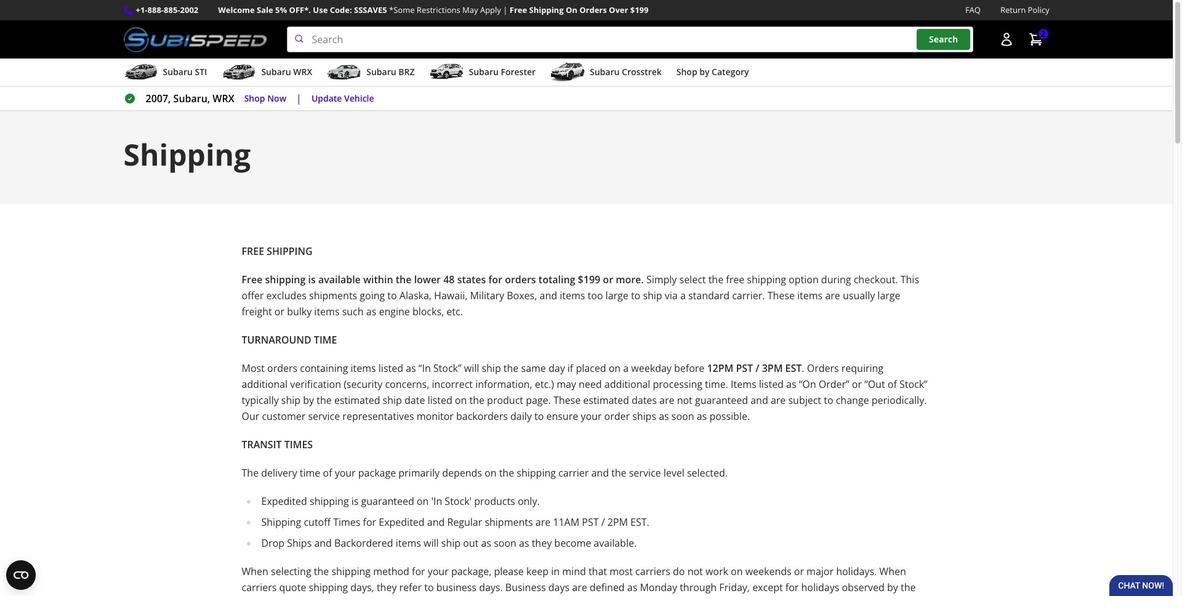 Task type: describe. For each thing, give the bounding box(es) containing it.
0 horizontal spatial wrx
[[213, 92, 235, 105]]

subaru for subaru sti
[[163, 66, 193, 78]]

selecting
[[271, 565, 311, 579]]

code:
[[330, 4, 352, 15]]

time.
[[705, 378, 729, 391]]

military
[[470, 289, 505, 303]]

shop by category
[[677, 66, 749, 78]]

2 when from the left
[[880, 565, 907, 579]]

1 horizontal spatial $199
[[631, 4, 649, 15]]

incorrect
[[432, 378, 473, 391]]

1 vertical spatial listed
[[759, 378, 784, 391]]

a inside simply select the free shipping option during checkout. this offer excludes shipments going to alaska, hawaii, military boxes, and items too large to ship via a standard carrier. these items are usually large freight or bulky items such as engine blocks, etc.
[[681, 289, 686, 303]]

product
[[487, 394, 524, 407]]

1 horizontal spatial they
[[532, 537, 552, 550]]

0 vertical spatial shipping
[[530, 4, 564, 15]]

policy
[[1029, 4, 1050, 15]]

times
[[333, 516, 361, 529]]

1 horizontal spatial expedited
[[379, 516, 425, 529]]

subaru brz button
[[327, 61, 415, 86]]

by inside dropdown button
[[700, 66, 710, 78]]

2pm
[[608, 516, 628, 529]]

for up backordered
[[363, 516, 376, 529]]

sti
[[195, 66, 207, 78]]

typically
[[242, 394, 279, 407]]

transit
[[242, 438, 282, 452]]

selected.
[[687, 466, 728, 480]]

a subaru wrx thumbnail image image
[[222, 63, 257, 81]]

soon inside . orders requiring additional verification (security concerns, incorrect information, etc.) may need additional processing time. items listed as "on order" or "out of stock" typically ship by the estimated ship date listed on the product page. these estimated dates are not guaranteed and are subject to change periodically. our customer service representatives monitor backorders daily to ensure your order ships as soon as possible.
[[672, 410, 695, 423]]

times
[[284, 438, 313, 452]]

not inside . orders requiring additional verification (security concerns, incorrect information, etc.) may need additional processing time. items listed as "on order" or "out of stock" typically ship by the estimated ship date listed on the product page. these estimated dates are not guaranteed and are subject to change periodically. our customer service representatives monitor backorders daily to ensure your order ships as soon as possible.
[[677, 394, 693, 407]]

boxes,
[[507, 289, 537, 303]]

via
[[665, 289, 678, 303]]

the right carrier
[[612, 466, 627, 480]]

they inside when selecting the shipping method for your package, please keep in mind that most carriers do not work on weekends or major holidays. when carriers quote shipping days, they refer to business days. business days are defined as monday through friday, except for holidays observed by th
[[377, 581, 397, 595]]

package
[[358, 466, 396, 480]]

as up keep
[[519, 537, 530, 550]]

subaru for subaru forester
[[469, 66, 499, 78]]

sssave5
[[354, 4, 387, 15]]

as inside when selecting the shipping method for your package, please keep in mind that most carriers do not work on weekends or major holidays. when carriers quote shipping days, they refer to business days. business days are defined as monday through friday, except for holidays observed by th
[[628, 581, 638, 595]]

"on
[[799, 378, 817, 391]]

if
[[568, 362, 574, 375]]

and right carrier
[[592, 466, 609, 480]]

0 horizontal spatial of
[[323, 466, 332, 480]]

and inside simply select the free shipping option during checkout. this offer excludes shipments going to alaska, hawaii, military boxes, and items too large to ship via a standard carrier. these items are usually large freight or bulky items such as engine blocks, etc.
[[540, 289, 558, 303]]

subaru wrx
[[261, 66, 313, 78]]

2002
[[180, 4, 199, 15]]

1 horizontal spatial pst
[[736, 362, 754, 375]]

a subaru forester thumbnail image image
[[430, 63, 464, 81]]

subaru wrx button
[[222, 61, 313, 86]]

1 vertical spatial a
[[624, 362, 629, 375]]

1 large from the left
[[606, 289, 629, 303]]

is for available
[[308, 273, 316, 287]]

the up products
[[499, 466, 515, 480]]

the down verification
[[317, 394, 332, 407]]

forester
[[501, 66, 536, 78]]

est
[[786, 362, 802, 375]]

to inside when selecting the shipping method for your package, please keep in mind that most carriers do not work on weekends or major holidays. when carriers quote shipping days, they refer to business days. business days are defined as monday through friday, except for holidays observed by th
[[425, 581, 434, 595]]

as left "in
[[406, 362, 416, 375]]

may
[[557, 378, 577, 391]]

order"
[[819, 378, 850, 391]]

day
[[549, 362, 565, 375]]

over
[[609, 4, 629, 15]]

2 vertical spatial listed
[[428, 394, 453, 407]]

or up too
[[603, 273, 614, 287]]

to down more.
[[631, 289, 641, 303]]

for up military
[[489, 273, 503, 287]]

shipping inside simply select the free shipping option during checkout. this offer excludes shipments going to alaska, hawaii, military boxes, and items too large to ship via a standard carrier. these items are usually large freight or bulky items such as engine blocks, etc.
[[748, 273, 787, 287]]

update vehicle
[[312, 92, 374, 104]]

ship up representatives
[[383, 394, 402, 407]]

items up (security
[[351, 362, 376, 375]]

and inside . orders requiring additional verification (security concerns, incorrect information, etc.) may need additional processing time. items listed as "on order" or "out of stock" typically ship by the estimated ship date listed on the product page. these estimated dates are not guaranteed and are subject to change periodically. our customer service representatives monitor backorders daily to ensure your order ships as soon as possible.
[[751, 394, 769, 407]]

a subaru brz thumbnail image image
[[327, 63, 362, 81]]

0 horizontal spatial listed
[[379, 362, 404, 375]]

to down order"
[[824, 394, 834, 407]]

is for guaranteed
[[352, 495, 359, 508]]

drop ships and backordered items will ship out as soon as they become available. ​
[[262, 537, 640, 550]]

as right out
[[481, 537, 492, 550]]

turnaround time
[[242, 333, 337, 347]]

when selecting the shipping method for your package, please keep in mind that most carriers do not work on weekends or major holidays. when carriers quote shipping days, they refer to business days. business days are defined as monday through friday, except for holidays observed by th
[[242, 565, 931, 596]]

of inside . orders requiring additional verification (security concerns, incorrect information, etc.) may need additional processing time. items listed as "on order" or "out of stock" typically ship by the estimated ship date listed on the product page. these estimated dates are not guaranteed and are subject to change periodically. our customer service representatives monitor backorders daily to ensure your order ships as soon as possible.
[[888, 378, 897, 391]]

select
[[680, 273, 706, 287]]

package,
[[452, 565, 492, 579]]

subaru sti
[[163, 66, 207, 78]]

update vehicle button
[[312, 92, 374, 106]]

business
[[506, 581, 546, 595]]

placed
[[576, 362, 607, 375]]

orders inside . orders requiring additional verification (security concerns, incorrect information, etc.) may need additional processing time. items listed as "on order" or "out of stock" typically ship by the estimated ship date listed on the product page. these estimated dates are not guaranteed and are subject to change periodically. our customer service representatives monitor backorders daily to ensure your order ships as soon as possible.
[[807, 362, 839, 375]]

carrier
[[559, 466, 589, 480]]

update
[[312, 92, 342, 104]]

available. ​
[[594, 537, 640, 550]]

48
[[444, 273, 455, 287]]

ships
[[633, 410, 657, 423]]

brz
[[399, 66, 415, 78]]

days
[[549, 581, 570, 595]]

1 vertical spatial pst
[[582, 516, 599, 529]]

the
[[242, 466, 259, 480]]

free shipping
[[242, 245, 313, 258]]

lower
[[414, 273, 441, 287]]

1 horizontal spatial free
[[510, 4, 527, 15]]

delivery
[[261, 466, 297, 480]]

that
[[589, 565, 607, 579]]

the up 'backorders'
[[470, 394, 485, 407]]

*some
[[389, 4, 415, 15]]

service inside . orders requiring additional verification (security concerns, incorrect information, etc.) may need additional processing time. items listed as "on order" or "out of stock" typically ship by the estimated ship date listed on the product page. these estimated dates are not guaranteed and are subject to change periodically. our customer service representatives monitor backorders daily to ensure your order ships as soon as possible.
[[308, 410, 340, 423]]

2 large from the left
[[878, 289, 901, 303]]

888-
[[148, 4, 164, 15]]

offer
[[242, 289, 264, 303]]

stock'
[[445, 495, 472, 508]]

are inside simply select the free shipping option during checkout. this offer excludes shipments going to alaska, hawaii, military boxes, and items too large to ship via a standard carrier. these items are usually large freight or bulky items such as engine blocks, etc.
[[826, 289, 841, 303]]

these inside . orders requiring additional verification (security concerns, incorrect information, etc.) may need additional processing time. items listed as "on order" or "out of stock" typically ship by the estimated ship date listed on the product page. these estimated dates are not guaranteed and are subject to change periodically. our customer service representatives monitor backorders daily to ensure your order ships as soon as possible.
[[554, 394, 581, 407]]

as inside simply select the free shipping option during checkout. this offer excludes shipments going to alaska, hawaii, military boxes, and items too large to ship via a standard carrier. these items are usually large freight or bulky items such as engine blocks, etc.
[[366, 305, 377, 319]]

1 additional from the left
[[242, 378, 288, 391]]

time
[[300, 466, 321, 480]]

shipping for shipping
[[124, 134, 251, 174]]

2 additional from the left
[[605, 378, 651, 391]]

as left possible.
[[697, 410, 707, 423]]

button image
[[1000, 32, 1014, 47]]

or inside when selecting the shipping method for your package, please keep in mind that most carriers do not work on weekends or major holidays. when carriers quote shipping days, they refer to business days. business days are defined as monday through friday, except for holidays observed by th
[[795, 565, 805, 579]]

search button
[[917, 29, 971, 50]]

out
[[463, 537, 479, 550]]

items down option
[[798, 289, 823, 303]]

defined
[[590, 581, 625, 595]]

keep
[[527, 565, 549, 579]]

as down est
[[787, 378, 797, 391]]

subject
[[789, 394, 822, 407]]

in
[[552, 565, 560, 579]]

shop for shop by category
[[677, 66, 698, 78]]

0 horizontal spatial /
[[602, 516, 605, 529]]

need
[[579, 378, 602, 391]]

verification
[[290, 378, 341, 391]]

0 horizontal spatial orders
[[580, 4, 607, 15]]

change
[[836, 394, 870, 407]]

'in
[[432, 495, 442, 508]]

0 vertical spatial expedited
[[262, 495, 307, 508]]

free
[[727, 273, 745, 287]]

items up method
[[396, 537, 421, 550]]

subaru crosstrek button
[[551, 61, 662, 86]]

and down cutoff
[[314, 537, 332, 550]]

ship up customer at left
[[281, 394, 301, 407]]

usually
[[843, 289, 876, 303]]

page.
[[526, 394, 551, 407]]

are left subject
[[771, 394, 786, 407]]

on right placed
[[609, 362, 621, 375]]

etc.
[[447, 305, 463, 319]]

mind
[[563, 565, 586, 579]]

daily
[[511, 410, 532, 423]]

2
[[1041, 28, 1046, 40]]

or inside simply select the free shipping option during checkout. this offer excludes shipments going to alaska, hawaii, military boxes, and items too large to ship via a standard carrier. these items are usually large freight or bulky items such as engine blocks, etc.
[[275, 305, 285, 319]]

more.
[[616, 273, 644, 287]]

going
[[360, 289, 385, 303]]

shipping up days,
[[332, 565, 371, 579]]

subaru for subaru wrx
[[261, 66, 291, 78]]

only.
[[518, 495, 540, 508]]

on left the 'in
[[417, 495, 429, 508]]

shipping left days,
[[309, 581, 348, 595]]

sale
[[257, 4, 273, 15]]

subaru sti button
[[124, 61, 207, 86]]

before
[[675, 362, 705, 375]]

guaranteed inside . orders requiring additional verification (security concerns, incorrect information, etc.) may need additional processing time. items listed as "on order" or "out of stock" typically ship by the estimated ship date listed on the product page. these estimated dates are not guaranteed and are subject to change periodically. our customer service representatives monitor backorders daily to ensure your order ships as soon as possible.
[[696, 394, 749, 407]]

within
[[363, 273, 393, 287]]

shipments inside simply select the free shipping option during checkout. this offer excludes shipments going to alaska, hawaii, military boxes, and items too large to ship via a standard carrier. these items are usually large freight or bulky items such as engine blocks, etc.
[[309, 289, 357, 303]]

12pm
[[708, 362, 734, 375]]

0 vertical spatial |
[[503, 4, 508, 15]]

subaru,
[[173, 92, 210, 105]]

a subaru sti thumbnail image image
[[124, 63, 158, 81]]

do
[[673, 565, 685, 579]]

1 vertical spatial orders
[[267, 362, 298, 375]]

as right ships
[[659, 410, 669, 423]]



Task type: vqa. For each thing, say whether or not it's contained in the screenshot.
right $199
yes



Task type: locate. For each thing, give the bounding box(es) containing it.
these inside simply select the free shipping option during checkout. this offer excludes shipments going to alaska, hawaii, military boxes, and items too large to ship via a standard carrier. these items are usually large freight or bulky items such as engine blocks, etc.
[[768, 289, 795, 303]]

on up friday,
[[731, 565, 743, 579]]

guaranteed down time.
[[696, 394, 749, 407]]

items left such
[[314, 305, 340, 319]]

1 horizontal spatial large
[[878, 289, 901, 303]]

holidays
[[802, 581, 840, 595]]

1 vertical spatial will
[[424, 537, 439, 550]]

additional up the typically
[[242, 378, 288, 391]]

shop
[[677, 66, 698, 78], [244, 92, 265, 104]]

carrier.
[[733, 289, 765, 303]]

1 horizontal spatial orders
[[807, 362, 839, 375]]

1 horizontal spatial stock"
[[900, 378, 928, 391]]

wrx down a subaru wrx thumbnail image
[[213, 92, 235, 105]]

1 subaru from the left
[[163, 66, 193, 78]]

0 horizontal spatial these
[[554, 394, 581, 407]]

ships
[[287, 537, 312, 550]]

cutoff
[[304, 516, 331, 529]]

0 vertical spatial pst
[[736, 362, 754, 375]]

listed up concerns,
[[379, 362, 404, 375]]

monday
[[640, 581, 678, 595]]

1 vertical spatial guaranteed
[[361, 495, 414, 508]]

orders down turnaround
[[267, 362, 298, 375]]

2 horizontal spatial shipping
[[530, 4, 564, 15]]

your inside . orders requiring additional verification (security concerns, incorrect information, etc.) may need additional processing time. items listed as "on order" or "out of stock" typically ship by the estimated ship date listed on the product page. these estimated dates are not guaranteed and are subject to change periodically. our customer service representatives monitor backorders daily to ensure your order ships as soon as possible.
[[581, 410, 602, 423]]

faq link
[[966, 4, 981, 17]]

products
[[474, 495, 515, 508]]

not down processing
[[677, 394, 693, 407]]

0 horizontal spatial guaranteed
[[361, 495, 414, 508]]

1 when from the left
[[242, 565, 269, 579]]

bulky
[[287, 305, 312, 319]]

ship up information,
[[482, 362, 501, 375]]

1 horizontal spatial |
[[503, 4, 508, 15]]

/ left 2pm
[[602, 516, 605, 529]]

shop for shop now
[[244, 92, 265, 104]]

2 vertical spatial shipping
[[262, 516, 301, 529]]

time
[[314, 333, 337, 347]]

and down items
[[751, 394, 769, 407]]

to down page.
[[535, 410, 544, 423]]

0 horizontal spatial free
[[242, 273, 263, 287]]

business
[[437, 581, 477, 595]]

0 horizontal spatial carriers
[[242, 581, 277, 595]]

on inside . orders requiring additional verification (security concerns, incorrect information, etc.) may need additional processing time. items listed as "on order" or "out of stock" typically ship by the estimated ship date listed on the product page. these estimated dates are not guaranteed and are subject to change periodically. our customer service representatives monitor backorders daily to ensure your order ships as soon as possible.
[[455, 394, 467, 407]]

excludes
[[266, 289, 307, 303]]

0 vertical spatial a
[[681, 289, 686, 303]]

method
[[373, 565, 410, 579]]

1 vertical spatial orders
[[807, 362, 839, 375]]

shipping left on
[[530, 4, 564, 15]]

0 horizontal spatial your
[[335, 466, 356, 480]]

subaru for subaru brz
[[367, 66, 397, 78]]

subaru left forester
[[469, 66, 499, 78]]

shop by category button
[[677, 61, 749, 86]]

days,
[[351, 581, 374, 595]]

these
[[768, 289, 795, 303], [554, 394, 581, 407]]

or left major
[[795, 565, 805, 579]]

when down "drop"
[[242, 565, 269, 579]]

shipping down 2007, subaru, wrx
[[124, 134, 251, 174]]

free right apply on the left top of page
[[510, 4, 527, 15]]

concerns,
[[385, 378, 430, 391]]

orders up order"
[[807, 362, 839, 375]]

a subaru crosstrek thumbnail image image
[[551, 63, 585, 81]]

standard
[[689, 289, 730, 303]]

engine
[[379, 305, 410, 319]]

1 horizontal spatial service
[[629, 466, 661, 480]]

1 horizontal spatial shop
[[677, 66, 698, 78]]

carriers left the quote
[[242, 581, 277, 595]]

as down most
[[628, 581, 638, 595]]

shipping up "drop"
[[262, 516, 301, 529]]

/
[[756, 362, 760, 375], [602, 516, 605, 529]]

shipping up cutoff
[[310, 495, 349, 508]]

a right via
[[681, 289, 686, 303]]

days.
[[479, 581, 503, 595]]

2007,
[[146, 92, 171, 105]]

0 horizontal spatial large
[[606, 289, 629, 303]]

are left 11am
[[536, 516, 551, 529]]

subaru inside subaru forester dropdown button
[[469, 66, 499, 78]]

become
[[555, 537, 592, 550]]

0 horizontal spatial by
[[303, 394, 314, 407]]

they up keep
[[532, 537, 552, 550]]

listed
[[379, 362, 404, 375], [759, 378, 784, 391], [428, 394, 453, 407]]

5 subaru from the left
[[590, 66, 620, 78]]

shipping up the only.
[[517, 466, 556, 480]]

the inside simply select the free shipping option during checkout. this offer excludes shipments going to alaska, hawaii, military boxes, and items too large to ship via a standard carrier. these items are usually large freight or bulky items such as engine blocks, etc.
[[709, 273, 724, 287]]

for up refer
[[412, 565, 425, 579]]

0 horizontal spatial additional
[[242, 378, 288, 391]]

listed down 3pm
[[759, 378, 784, 391]]

turnaround
[[242, 333, 312, 347]]

by inside when selecting the shipping method for your package, please keep in mind that most carriers do not work on weekends or major holidays. when carriers quote shipping days, they refer to business days. business days are defined as monday through friday, except for holidays observed by th
[[888, 581, 899, 595]]

totaling
[[539, 273, 576, 287]]

0 horizontal spatial $199
[[578, 273, 601, 287]]

/ left 3pm
[[756, 362, 760, 375]]

your left order in the right of the page
[[581, 410, 602, 423]]

0 vertical spatial shop
[[677, 66, 698, 78]]

shipments down available
[[309, 289, 357, 303]]

shipping up carrier.
[[748, 273, 787, 287]]

use
[[313, 4, 328, 15]]

2 horizontal spatial your
[[581, 410, 602, 423]]

0 horizontal spatial shipments
[[309, 289, 357, 303]]

these down option
[[768, 289, 795, 303]]

to up engine
[[388, 289, 397, 303]]

0 horizontal spatial when
[[242, 565, 269, 579]]

observed
[[842, 581, 885, 595]]

backorders
[[457, 410, 508, 423]]

1 horizontal spatial estimated
[[584, 394, 630, 407]]

requiring
[[842, 362, 884, 375]]

shop inside dropdown button
[[677, 66, 698, 78]]

and down the 'in
[[427, 516, 445, 529]]

shipping up excludes
[[265, 273, 306, 287]]

2 estimated from the left
[[584, 394, 630, 407]]

listed up monitor
[[428, 394, 453, 407]]

large down more.
[[606, 289, 629, 303]]

1 vertical spatial shipments
[[485, 516, 533, 529]]

such
[[342, 305, 364, 319]]

0 vertical spatial /
[[756, 362, 760, 375]]

1 horizontal spatial carriers
[[636, 565, 671, 579]]

2 horizontal spatial listed
[[759, 378, 784, 391]]

processing
[[653, 378, 703, 391]]

ship down simply
[[643, 289, 663, 303]]

are down mind
[[573, 581, 588, 595]]

on down the incorrect
[[455, 394, 467, 407]]

items
[[731, 378, 757, 391]]

soon down processing
[[672, 410, 695, 423]]

0 horizontal spatial soon
[[494, 537, 517, 550]]

0 vertical spatial your
[[581, 410, 602, 423]]

1 horizontal spatial a
[[681, 289, 686, 303]]

885-
[[164, 4, 180, 15]]

0 vertical spatial wrx
[[293, 66, 313, 78]]

0 horizontal spatial they
[[377, 581, 397, 595]]

containing
[[300, 362, 348, 375]]

as down going
[[366, 305, 377, 319]]

soon
[[672, 410, 695, 423], [494, 537, 517, 550]]

1 vertical spatial shop
[[244, 92, 265, 104]]

wrx inside 'dropdown button'
[[293, 66, 313, 78]]

1 vertical spatial |
[[296, 92, 302, 105]]

2 subaru from the left
[[261, 66, 291, 78]]

are inside when selecting the shipping method for your package, please keep in mind that most carriers do not work on weekends or major holidays. when carriers quote shipping days, they refer to business days. business days are defined as monday through friday, except for holidays observed by th
[[573, 581, 588, 595]]

subaru crosstrek
[[590, 66, 662, 78]]

1 vertical spatial carriers
[[242, 581, 277, 595]]

will down shipping cutoff times for expedited and regular shipments are 11am pst / 2pm est.
[[424, 537, 439, 550]]

1 vertical spatial is
[[352, 495, 359, 508]]

orders right on
[[580, 4, 607, 15]]

(security
[[344, 378, 383, 391]]

0 vertical spatial orders
[[505, 273, 536, 287]]

shipping
[[530, 4, 564, 15], [124, 134, 251, 174], [262, 516, 301, 529]]

subaru inside subaru sti dropdown button
[[163, 66, 193, 78]]

subaru inside subaru crosstrek dropdown button
[[590, 66, 620, 78]]

0 vertical spatial stock"
[[434, 362, 462, 375]]

0 horizontal spatial will
[[424, 537, 439, 550]]

by down verification
[[303, 394, 314, 407]]

the right selecting
[[314, 565, 329, 579]]

1 horizontal spatial shipments
[[485, 516, 533, 529]]

items down the totaling
[[560, 289, 585, 303]]

stock" up the incorrect
[[434, 362, 462, 375]]

the inside when selecting the shipping method for your package, please keep in mind that most carriers do not work on weekends or major holidays. when carriers quote shipping days, they refer to business days. business days are defined as monday through friday, except for holidays observed by th
[[314, 565, 329, 579]]

subaru inside subaru wrx 'dropdown button'
[[261, 66, 291, 78]]

"in
[[419, 362, 431, 375]]

for right except
[[786, 581, 799, 595]]

1 vertical spatial $199
[[578, 273, 601, 287]]

subispeed logo image
[[124, 27, 267, 52]]

soon up please
[[494, 537, 517, 550]]

subaru left crosstrek
[[590, 66, 620, 78]]

1 vertical spatial of
[[323, 466, 332, 480]]

open widget image
[[6, 561, 36, 590]]

wrx up the update
[[293, 66, 313, 78]]

primarily
[[399, 466, 440, 480]]

this
[[901, 273, 920, 287]]

your up business
[[428, 565, 449, 579]]

quote
[[279, 581, 306, 595]]

1 horizontal spatial these
[[768, 289, 795, 303]]

not inside when selecting the shipping method for your package, please keep in mind that most carriers do not work on weekends or major holidays. when carriers quote shipping days, they refer to business days. business days are defined as monday through friday, except for holidays observed by th
[[688, 565, 703, 579]]

except
[[753, 581, 783, 595]]

1 horizontal spatial guaranteed
[[696, 394, 749, 407]]

1 horizontal spatial your
[[428, 565, 449, 579]]

1 horizontal spatial orders
[[505, 273, 536, 287]]

|
[[503, 4, 508, 15], [296, 92, 302, 105]]

1 horizontal spatial shipping
[[262, 516, 301, 529]]

0 vertical spatial these
[[768, 289, 795, 303]]

0 horizontal spatial is
[[308, 273, 316, 287]]

0 horizontal spatial estimated
[[334, 394, 380, 407]]

expedited down expedited shipping is guaranteed on 'in stock' products only.
[[379, 516, 425, 529]]

4 subaru from the left
[[469, 66, 499, 78]]

1 vertical spatial stock"
[[900, 378, 928, 391]]

off*.
[[289, 4, 311, 15]]

or up change
[[852, 378, 862, 391]]

pst
[[736, 362, 754, 375], [582, 516, 599, 529]]

1 estimated from the left
[[334, 394, 380, 407]]

of right time
[[323, 466, 332, 480]]

guaranteed
[[696, 394, 749, 407], [361, 495, 414, 508]]

and
[[540, 289, 558, 303], [751, 394, 769, 407], [592, 466, 609, 480], [427, 516, 445, 529], [314, 537, 332, 550]]

they down method
[[377, 581, 397, 595]]

a left 'weekday'
[[624, 362, 629, 375]]

0 vertical spatial listed
[[379, 362, 404, 375]]

1 horizontal spatial wrx
[[293, 66, 313, 78]]

0 vertical spatial orders
[[580, 4, 607, 15]]

on
[[566, 4, 578, 15]]

the up information,
[[504, 362, 519, 375]]

0 horizontal spatial shop
[[244, 92, 265, 104]]

carriers up monday
[[636, 565, 671, 579]]

of up periodically.
[[888, 378, 897, 391]]

2 vertical spatial your
[[428, 565, 449, 579]]

shipping for shipping cutoff times for expedited and regular shipments are 11am pst / 2pm est.
[[262, 516, 301, 529]]

0 vertical spatial not
[[677, 394, 693, 407]]

customer
[[262, 410, 306, 423]]

.
[[802, 362, 805, 375]]

0 vertical spatial of
[[888, 378, 897, 391]]

search input field
[[287, 27, 974, 52]]

1 horizontal spatial is
[[352, 495, 359, 508]]

1 horizontal spatial will
[[464, 362, 479, 375]]

0 horizontal spatial pst
[[582, 516, 599, 529]]

free shipping is available within the lower 48 states for orders totaling $199 or more.
[[242, 273, 644, 287]]

1 vertical spatial free
[[242, 273, 263, 287]]

subaru up now
[[261, 66, 291, 78]]

+1-888-885-2002
[[136, 4, 199, 15]]

0 vertical spatial carriers
[[636, 565, 671, 579]]

on inside when selecting the shipping method for your package, please keep in mind that most carriers do not work on weekends or major holidays. when carriers quote shipping days, they refer to business days. business days are defined as monday through friday, except for holidays observed by th
[[731, 565, 743, 579]]

pst up items
[[736, 362, 754, 375]]

stock" inside . orders requiring additional verification (security concerns, incorrect information, etc.) may need additional processing time. items listed as "on order" or "out of stock" typically ship by the estimated ship date listed on the product page. these estimated dates are not guaranteed and are subject to change periodically. our customer service representatives monitor backorders daily to ensure your order ships as soon as possible.
[[900, 378, 928, 391]]

by right observed
[[888, 581, 899, 595]]

by inside . orders requiring additional verification (security concerns, incorrect information, etc.) may need additional processing time. items listed as "on order" or "out of stock" typically ship by the estimated ship date listed on the product page. these estimated dates are not guaranteed and are subject to change periodically. our customer service representatives monitor backorders daily to ensure your order ships as soon as possible.
[[303, 394, 314, 407]]

0 horizontal spatial shipping
[[124, 134, 251, 174]]

representatives
[[343, 410, 414, 423]]

regular
[[448, 516, 483, 529]]

will up the incorrect
[[464, 362, 479, 375]]

information,
[[476, 378, 533, 391]]

stock" up periodically.
[[900, 378, 928, 391]]

1 vertical spatial by
[[303, 394, 314, 407]]

0 vertical spatial free
[[510, 4, 527, 15]]

these down may
[[554, 394, 581, 407]]

or down excludes
[[275, 305, 285, 319]]

they
[[532, 537, 552, 550], [377, 581, 397, 595]]

on right depends
[[485, 466, 497, 480]]

1 vertical spatial your
[[335, 466, 356, 480]]

subaru inside the subaru brz "dropdown button"
[[367, 66, 397, 78]]

guaranteed down package
[[361, 495, 414, 508]]

shipping
[[265, 273, 306, 287], [748, 273, 787, 287], [517, 466, 556, 480], [310, 495, 349, 508], [332, 565, 371, 579], [309, 581, 348, 595]]

free up the offer at the left of page
[[242, 273, 263, 287]]

0 horizontal spatial stock"
[[434, 362, 462, 375]]

hawaii,
[[434, 289, 468, 303]]

1 vertical spatial /
[[602, 516, 605, 529]]

subaru left 'sti'
[[163, 66, 193, 78]]

2 vertical spatial by
[[888, 581, 899, 595]]

is left available
[[308, 273, 316, 287]]

0 vertical spatial soon
[[672, 410, 695, 423]]

items
[[560, 289, 585, 303], [798, 289, 823, 303], [314, 305, 340, 319], [351, 362, 376, 375], [396, 537, 421, 550]]

or inside . orders requiring additional verification (security concerns, incorrect information, etc.) may need additional processing time. items listed as "on order" or "out of stock" typically ship by the estimated ship date listed on the product page. these estimated dates are not guaranteed and are subject to change periodically. our customer service representatives monitor backorders daily to ensure your order ships as soon as possible.
[[852, 378, 862, 391]]

1 horizontal spatial /
[[756, 362, 760, 375]]

by left category at the top of page
[[700, 66, 710, 78]]

ship inside simply select the free shipping option during checkout. this offer excludes shipments going to alaska, hawaii, military boxes, and items too large to ship via a standard carrier. these items are usually large freight or bulky items such as engine blocks, etc.
[[643, 289, 663, 303]]

1 vertical spatial these
[[554, 394, 581, 407]]

may
[[463, 4, 478, 15]]

stock"
[[434, 362, 462, 375], [900, 378, 928, 391]]

ship left out
[[442, 537, 461, 550]]

subaru forester button
[[430, 61, 536, 86]]

simply
[[647, 273, 677, 287]]

0 horizontal spatial orders
[[267, 362, 298, 375]]

blocks,
[[413, 305, 444, 319]]

freight
[[242, 305, 272, 319]]

the up alaska,
[[396, 273, 412, 287]]

$199 right over
[[631, 4, 649, 15]]

service down verification
[[308, 410, 340, 423]]

periodically.
[[872, 394, 927, 407]]

subaru for subaru crosstrek
[[590, 66, 620, 78]]

1 vertical spatial service
[[629, 466, 661, 480]]

major
[[807, 565, 834, 579]]

1 vertical spatial shipping
[[124, 134, 251, 174]]

your inside when selecting the shipping method for your package, please keep in mind that most carriers do not work on weekends or major holidays. when carriers quote shipping days, they refer to business days. business days are defined as monday through friday, except for holidays observed by th
[[428, 565, 449, 579]]

date
[[405, 394, 425, 407]]

1 vertical spatial they
[[377, 581, 397, 595]]

3 subaru from the left
[[367, 66, 397, 78]]

0 vertical spatial is
[[308, 273, 316, 287]]

is up times
[[352, 495, 359, 508]]

0 vertical spatial $199
[[631, 4, 649, 15]]

. orders requiring additional verification (security concerns, incorrect information, etc.) may need additional processing time. items listed as "on order" or "out of stock" typically ship by the estimated ship date listed on the product page. these estimated dates are not guaranteed and are subject to change periodically. our customer service representatives monitor backorders daily to ensure your order ships as soon as possible.
[[242, 362, 928, 423]]

0 vertical spatial will
[[464, 362, 479, 375]]

0 vertical spatial shipments
[[309, 289, 357, 303]]

service left the level
[[629, 466, 661, 480]]

are down processing
[[660, 394, 675, 407]]



